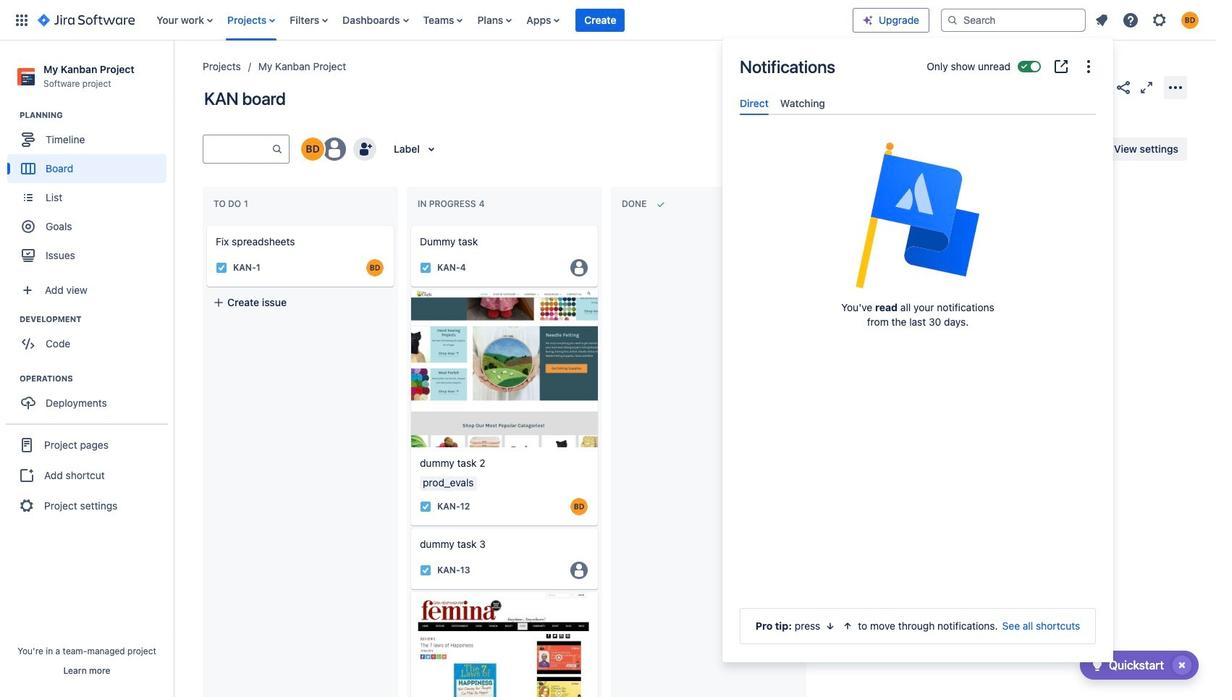 Task type: locate. For each thing, give the bounding box(es) containing it.
heading for planning 'image' group
[[20, 109, 173, 121]]

Search this board text field
[[204, 136, 272, 162]]

task image down to do element
[[216, 262, 227, 274]]

arrow down image
[[825, 621, 837, 632]]

in progress element
[[418, 199, 488, 209]]

more image
[[1081, 58, 1098, 75]]

task image down the in progress element
[[420, 262, 432, 274]]

heading
[[20, 109, 173, 121], [20, 314, 173, 325], [20, 373, 173, 385]]

0 horizontal spatial list
[[149, 0, 853, 40]]

tab list
[[734, 91, 1102, 115]]

task image
[[420, 565, 432, 576]]

3 heading from the top
[[20, 373, 173, 385]]

tab panel
[[734, 115, 1102, 128]]

search image
[[947, 14, 959, 26]]

sidebar element
[[0, 41, 174, 697]]

list item
[[576, 0, 625, 40]]

task image for create issue icon
[[216, 262, 227, 274]]

planning image
[[2, 107, 20, 124]]

task image up task image
[[420, 501, 432, 513]]

None search field
[[941, 8, 1086, 32]]

2 vertical spatial heading
[[20, 373, 173, 385]]

settings image
[[1152, 11, 1169, 29]]

open notifications in a new tab image
[[1053, 58, 1070, 75]]

1 heading from the top
[[20, 109, 173, 121]]

Search field
[[941, 8, 1086, 32]]

banner
[[0, 0, 1217, 41]]

task image
[[216, 262, 227, 274], [420, 262, 432, 274], [420, 501, 432, 513]]

2 heading from the top
[[20, 314, 173, 325]]

1 vertical spatial heading
[[20, 314, 173, 325]]

notifications image
[[1094, 11, 1111, 29]]

goal image
[[22, 220, 35, 233]]

0 vertical spatial heading
[[20, 109, 173, 121]]

enter full screen image
[[1138, 79, 1156, 96]]

group
[[7, 109, 173, 275], [7, 314, 173, 363], [7, 373, 173, 422], [6, 424, 168, 527]]

list
[[149, 0, 853, 40], [1089, 7, 1208, 33]]

jira software image
[[38, 11, 135, 29], [38, 11, 135, 29]]

more actions image
[[1167, 79, 1185, 96]]

task image for create issue image
[[420, 262, 432, 274]]

dialog
[[723, 38, 1114, 663]]



Task type: describe. For each thing, give the bounding box(es) containing it.
group for planning 'image'
[[7, 109, 173, 275]]

operations image
[[2, 370, 20, 388]]

heading for group for the operations icon
[[20, 373, 173, 385]]

group for the operations icon
[[7, 373, 173, 422]]

your profile and settings image
[[1182, 11, 1199, 29]]

arrow up image
[[843, 621, 854, 632]]

group for development image
[[7, 314, 173, 363]]

create issue image
[[401, 216, 419, 233]]

add people image
[[356, 140, 374, 158]]

heading for group associated with development image
[[20, 314, 173, 325]]

create issue image
[[197, 216, 214, 233]]

to do element
[[214, 199, 251, 209]]

1 horizontal spatial list
[[1089, 7, 1208, 33]]

appswitcher icon image
[[13, 11, 30, 29]]

development image
[[2, 311, 20, 328]]

primary element
[[9, 0, 853, 40]]

dismiss quickstart image
[[1171, 654, 1194, 677]]

sidebar navigation image
[[158, 58, 190, 87]]

help image
[[1123, 11, 1140, 29]]

star kan board image
[[1092, 79, 1109, 96]]



Task type: vqa. For each thing, say whether or not it's contained in the screenshot.
Jira Software image
yes



